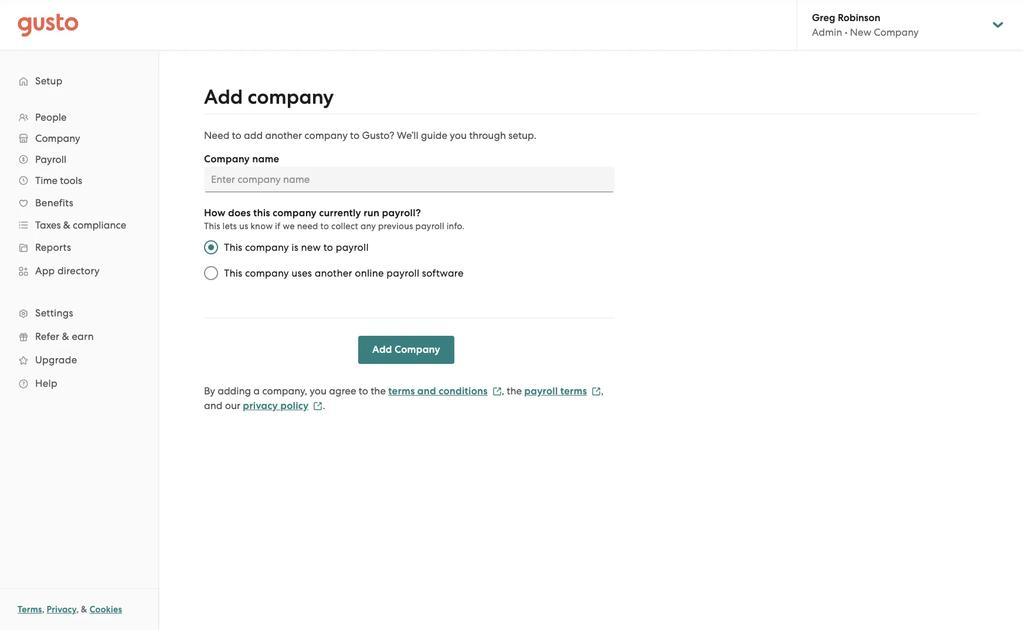 Task type: locate. For each thing, give the bounding box(es) containing it.
2 opens in a new tab image from the left
[[592, 387, 601, 396]]

this down this company is new to payroll option
[[224, 267, 242, 279]]

app directory
[[35, 265, 100, 277]]

0 vertical spatial this
[[204, 221, 220, 232]]

settings link
[[12, 303, 147, 324]]

& left cookies
[[81, 604, 87, 615]]

1 opens in a new tab image from the left
[[492, 387, 502, 396]]

1 horizontal spatial add
[[372, 344, 392, 356]]

0 horizontal spatial another
[[265, 130, 302, 141]]

1 horizontal spatial opens in a new tab image
[[592, 387, 601, 396]]

this company uses another online payroll software
[[224, 267, 464, 279]]

opens in a new tab image inside payroll terms link
[[592, 387, 601, 396]]

add
[[204, 85, 243, 109], [372, 344, 392, 356]]

company button
[[12, 128, 147, 149]]

add up , and our
[[372, 344, 392, 356]]

0 vertical spatial and
[[417, 385, 436, 397]]

need
[[204, 130, 229, 141]]

need to add another company to gusto? we'll guide you through setup.
[[204, 130, 536, 141]]

terms
[[18, 604, 42, 615]]

1 horizontal spatial terms
[[560, 385, 587, 397]]

2 the from the left
[[507, 385, 522, 397]]

conditions
[[439, 385, 488, 397]]

opens in a new tab image right 'payroll terms'
[[592, 387, 601, 396]]

0 vertical spatial you
[[450, 130, 467, 141]]

payroll?
[[382, 207, 421, 219]]

this down how
[[204, 221, 220, 232]]

by
[[204, 385, 215, 397]]

payroll
[[35, 154, 66, 165]]

add for add company
[[372, 344, 392, 356]]

cookies button
[[90, 603, 122, 617]]

another right the uses at the left
[[315, 267, 352, 279]]

company left the uses at the left
[[245, 267, 289, 279]]

directory
[[57, 265, 100, 277]]

the
[[371, 385, 386, 397], [507, 385, 522, 397]]

payroll left 'info.'
[[415, 221, 444, 232]]

opens in a new tab image inside "terms and conditions" link
[[492, 387, 502, 396]]

0 horizontal spatial and
[[204, 400, 222, 412]]

, left "cookies" button
[[76, 604, 79, 615]]

opens in a new tab image right conditions
[[492, 387, 502, 396]]

1 vertical spatial &
[[62, 331, 69, 342]]

terms
[[388, 385, 415, 397], [560, 385, 587, 397]]

company down need at the top left of page
[[204, 153, 250, 165]]

reports link
[[12, 237, 147, 258]]

you up opens in a new tab image
[[310, 385, 327, 397]]

cookies
[[90, 604, 122, 615]]

1 vertical spatial add
[[372, 344, 392, 356]]

we'll
[[397, 130, 418, 141]]

1 vertical spatial you
[[310, 385, 327, 397]]

& inside dropdown button
[[63, 219, 70, 231]]

0 horizontal spatial you
[[310, 385, 327, 397]]

another for company
[[265, 130, 302, 141]]

new
[[850, 26, 871, 38]]

1 vertical spatial this
[[224, 242, 242, 253]]

company for this company uses another online payroll software
[[245, 267, 289, 279]]

& for earn
[[62, 331, 69, 342]]

payroll inside how does this company currently run payroll? this lets us know if we need to collect any previous payroll info.
[[415, 221, 444, 232]]

guide
[[421, 130, 447, 141]]

through
[[469, 130, 506, 141]]

1 horizontal spatial you
[[450, 130, 467, 141]]

and down by
[[204, 400, 222, 412]]

& right taxes at the top left
[[63, 219, 70, 231]]

payroll
[[415, 221, 444, 232], [336, 242, 369, 253], [387, 267, 419, 279], [524, 385, 558, 397]]

,
[[502, 385, 504, 397], [601, 385, 604, 397], [42, 604, 44, 615], [76, 604, 79, 615]]

& left earn
[[62, 331, 69, 342]]

policy
[[280, 400, 309, 412]]

add company button
[[358, 336, 454, 364]]

0 vertical spatial &
[[63, 219, 70, 231]]

refer
[[35, 331, 59, 342]]

home image
[[18, 13, 79, 37]]

another for online
[[315, 267, 352, 279]]

opens in a new tab image for payroll terms
[[592, 387, 601, 396]]

, right conditions
[[502, 385, 504, 397]]

info.
[[447, 221, 465, 232]]

another up name
[[265, 130, 302, 141]]

and left conditions
[[417, 385, 436, 397]]

by adding a company, you agree to the
[[204, 385, 386, 397]]

add up need at the top left of page
[[204, 85, 243, 109]]

currently
[[319, 207, 361, 219]]

setup.
[[508, 130, 536, 141]]

1 horizontal spatial the
[[507, 385, 522, 397]]

robinson
[[838, 12, 880, 24]]

this for this company is new to payroll
[[224, 242, 242, 253]]

&
[[63, 219, 70, 231], [62, 331, 69, 342], [81, 604, 87, 615]]

company up the terms and conditions
[[395, 344, 440, 356]]

list
[[0, 107, 158, 395]]

taxes & compliance button
[[12, 215, 147, 236]]

company down know
[[245, 242, 289, 253]]

, inside , and our
[[601, 385, 604, 397]]

software
[[422, 267, 464, 279]]

, and our
[[204, 385, 604, 412]]

to left add
[[232, 130, 241, 141]]

refer & earn
[[35, 331, 94, 342]]

to right need
[[320, 221, 329, 232]]

company right "new"
[[874, 26, 919, 38]]

this down lets
[[224, 242, 242, 253]]

benefits
[[35, 197, 73, 209]]

the left 'payroll terms'
[[507, 385, 522, 397]]

1 horizontal spatial another
[[315, 267, 352, 279]]

0 horizontal spatial the
[[371, 385, 386, 397]]

0 vertical spatial another
[[265, 130, 302, 141]]

company down people
[[35, 132, 80, 144]]

opens in a new tab image
[[313, 401, 323, 411]]

people button
[[12, 107, 147, 128]]

this inside how does this company currently run payroll? this lets us know if we need to collect any previous payroll info.
[[204, 221, 220, 232]]

0 horizontal spatial terms
[[388, 385, 415, 397]]

time tools button
[[12, 170, 147, 191]]

company left gusto?
[[304, 130, 348, 141]]

tools
[[60, 175, 82, 186]]

1 vertical spatial and
[[204, 400, 222, 412]]

opens in a new tab image
[[492, 387, 502, 396], [592, 387, 601, 396]]

company up add
[[248, 85, 334, 109]]

0 vertical spatial add
[[204, 85, 243, 109]]

lets
[[222, 221, 237, 232]]

0 horizontal spatial add
[[204, 85, 243, 109]]

the right agree
[[371, 385, 386, 397]]

1 horizontal spatial and
[[417, 385, 436, 397]]

company inside how does this company currently run payroll? this lets us know if we need to collect any previous payroll info.
[[273, 207, 317, 219]]

payroll right online
[[387, 267, 419, 279]]

company inside greg robinson admin • new company
[[874, 26, 919, 38]]

people
[[35, 111, 67, 123]]

•
[[845, 26, 848, 38]]

privacy link
[[47, 604, 76, 615]]

company for this company is new to payroll
[[245, 242, 289, 253]]

company inside button
[[395, 344, 440, 356]]

0 horizontal spatial opens in a new tab image
[[492, 387, 502, 396]]

2 vertical spatial this
[[224, 267, 242, 279]]

company name
[[204, 153, 279, 165]]

add company
[[372, 344, 440, 356]]

you right the guide
[[450, 130, 467, 141]]

payroll terms
[[524, 385, 587, 397]]

privacy policy
[[243, 400, 309, 412]]

company,
[[262, 385, 307, 397]]

another
[[265, 130, 302, 141], [315, 267, 352, 279]]

and inside , and our
[[204, 400, 222, 412]]

you
[[450, 130, 467, 141], [310, 385, 327, 397]]

company up the we on the left top of the page
[[273, 207, 317, 219]]

payroll down 'collect'
[[336, 242, 369, 253]]

this
[[204, 221, 220, 232], [224, 242, 242, 253], [224, 267, 242, 279]]

add inside button
[[372, 344, 392, 356]]

and
[[417, 385, 436, 397], [204, 400, 222, 412]]

1 vertical spatial another
[[315, 267, 352, 279]]

2 vertical spatial &
[[81, 604, 87, 615]]

, right 'payroll terms'
[[601, 385, 604, 397]]

agree
[[329, 385, 356, 397]]



Task type: describe. For each thing, give the bounding box(es) containing it.
this company is new to payroll
[[224, 242, 369, 253]]

any
[[361, 221, 376, 232]]

need
[[297, 221, 318, 232]]

help
[[35, 378, 57, 389]]

setup
[[35, 75, 63, 87]]

payroll button
[[12, 149, 147, 170]]

this for this company uses another online payroll software
[[224, 267, 242, 279]]

, the
[[502, 385, 522, 397]]

earn
[[72, 331, 94, 342]]

.
[[323, 400, 325, 412]]

how
[[204, 207, 226, 219]]

collect
[[331, 221, 358, 232]]

1 the from the left
[[371, 385, 386, 397]]

setup link
[[12, 70, 147, 91]]

terms , privacy , & cookies
[[18, 604, 122, 615]]

payroll right , the
[[524, 385, 558, 397]]

compliance
[[73, 219, 126, 231]]

know
[[251, 221, 273, 232]]

company for add company
[[248, 85, 334, 109]]

name
[[252, 153, 279, 165]]

payroll terms link
[[524, 385, 601, 397]]

privacy
[[47, 604, 76, 615]]

and for conditions
[[417, 385, 436, 397]]

greg
[[812, 12, 835, 24]]

time tools
[[35, 175, 82, 186]]

opens in a new tab image for terms and conditions
[[492, 387, 502, 396]]

upgrade
[[35, 354, 77, 366]]

This company uses another online payroll software radio
[[198, 260, 224, 286]]

to right new
[[323, 242, 333, 253]]

to left gusto?
[[350, 130, 360, 141]]

help link
[[12, 373, 147, 394]]

company inside dropdown button
[[35, 132, 80, 144]]

adding
[[218, 385, 251, 397]]

add
[[244, 130, 263, 141]]

refer & earn link
[[12, 326, 147, 347]]

reports
[[35, 242, 71, 253]]

online
[[355, 267, 384, 279]]

terms link
[[18, 604, 42, 615]]

is
[[292, 242, 298, 253]]

app directory link
[[12, 260, 147, 281]]

This company is new to payroll radio
[[198, 235, 224, 260]]

if
[[275, 221, 280, 232]]

app
[[35, 265, 55, 277]]

and for our
[[204, 400, 222, 412]]

terms and conditions link
[[388, 385, 502, 397]]

settings
[[35, 307, 73, 319]]

new
[[301, 242, 321, 253]]

to right agree
[[359, 385, 368, 397]]

gusto navigation element
[[0, 50, 158, 414]]

gusto?
[[362, 130, 394, 141]]

upgrade link
[[12, 349, 147, 371]]

privacy
[[243, 400, 278, 412]]

, left privacy link
[[42, 604, 44, 615]]

to inside how does this company currently run payroll? this lets us know if we need to collect any previous payroll info.
[[320, 221, 329, 232]]

privacy policy link
[[243, 400, 323, 412]]

time
[[35, 175, 58, 186]]

1 terms from the left
[[388, 385, 415, 397]]

how does this company currently run payroll? this lets us know if we need to collect any previous payroll info.
[[204, 207, 465, 232]]

run
[[364, 207, 380, 219]]

greg robinson admin • new company
[[812, 12, 919, 38]]

we
[[283, 221, 295, 232]]

& for compliance
[[63, 219, 70, 231]]

2 terms from the left
[[560, 385, 587, 397]]

add for add company
[[204, 85, 243, 109]]

previous
[[378, 221, 413, 232]]

a
[[253, 385, 260, 397]]

list containing people
[[0, 107, 158, 395]]

taxes & compliance
[[35, 219, 126, 231]]

our
[[225, 400, 240, 412]]

us
[[239, 221, 248, 232]]

taxes
[[35, 219, 61, 231]]

uses
[[292, 267, 312, 279]]

Company name field
[[204, 167, 614, 192]]

does
[[228, 207, 251, 219]]

terms and conditions
[[388, 385, 488, 397]]

add company
[[204, 85, 334, 109]]

benefits link
[[12, 192, 147, 213]]

admin
[[812, 26, 842, 38]]

this
[[253, 207, 270, 219]]



Task type: vqa. For each thing, say whether or not it's contained in the screenshot.
This inside the "How does this company currently run payroll? This lets us know if we need to collect any previous payroll info."
yes



